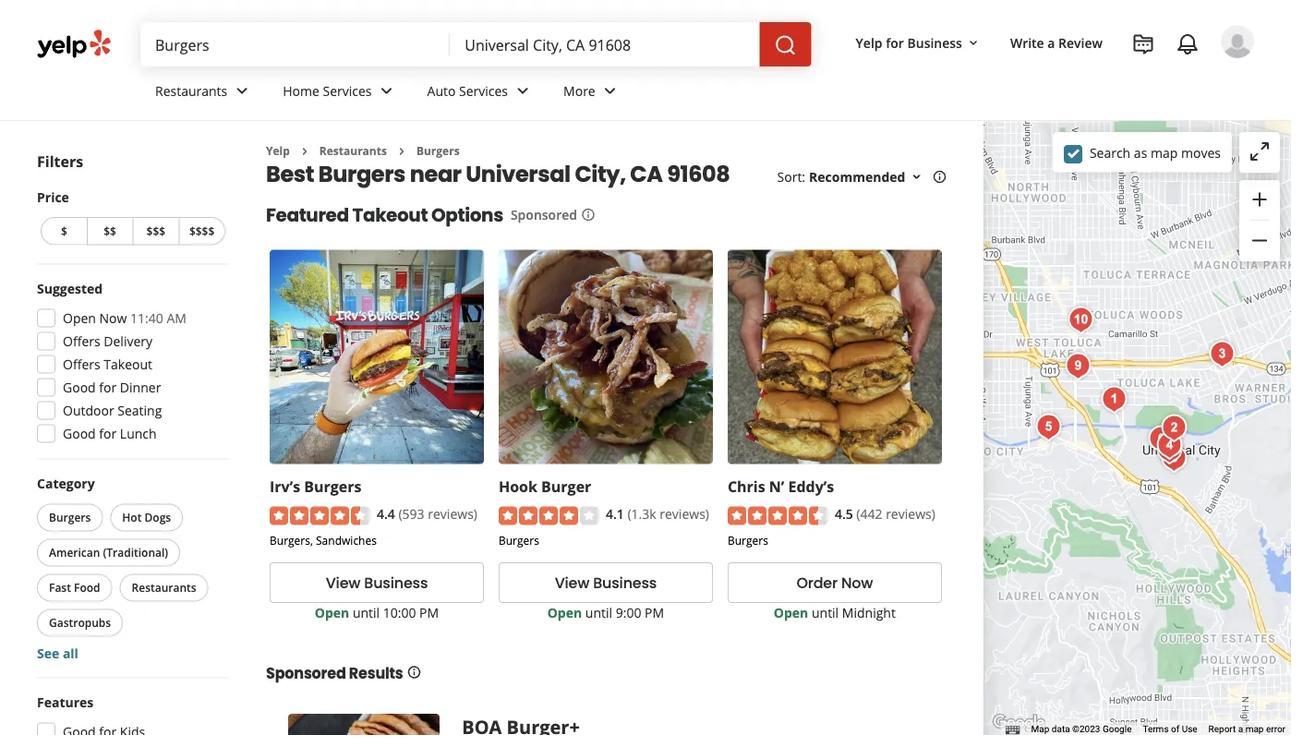 Task type: locate. For each thing, give the bounding box(es) containing it.
hook
[[499, 476, 537, 496]]

sort:
[[777, 168, 805, 186]]

1 horizontal spatial view business
[[555, 572, 657, 593]]

4.5
[[835, 505, 853, 523]]

2 until from the left
[[585, 603, 612, 621]]

view business link up open until 10:00 pm
[[270, 562, 484, 603]]

2 pm from the left
[[645, 603, 664, 621]]

1 good from the top
[[63, 379, 96, 396]]

0 horizontal spatial 24 chevron down v2 image
[[375, 80, 398, 102]]

None search field
[[140, 22, 815, 66]]

1 vertical spatial group
[[31, 279, 229, 448]]

1 vertical spatial restaurants link
[[319, 143, 387, 158]]

for down offers takeout on the left of page
[[99, 379, 117, 396]]

dogs
[[145, 510, 171, 525]]

business left 16 chevron down v2 icon
[[907, 34, 962, 51]]

for left 16 chevron down v2 icon
[[886, 34, 904, 51]]

2 view from the left
[[555, 572, 589, 593]]

now up midnight
[[841, 572, 873, 593]]

open left 9:00
[[547, 603, 582, 621]]

view
[[326, 572, 360, 593], [555, 572, 589, 593]]

yelp down home
[[266, 143, 290, 158]]

1 vertical spatial now
[[841, 572, 873, 593]]

terms of use
[[1143, 724, 1197, 735]]

0 horizontal spatial view business link
[[270, 562, 484, 603]]

2 vertical spatial for
[[99, 425, 117, 442]]

2 view business link from the left
[[499, 562, 713, 603]]

24 chevron down v2 image left auto at left top
[[375, 80, 398, 102]]

restaurants down home services link
[[319, 143, 387, 158]]

burgers
[[416, 143, 460, 158], [318, 158, 405, 189], [304, 476, 362, 496], [49, 510, 91, 525], [499, 532, 539, 547], [728, 532, 768, 547]]

until left 9:00
[[585, 603, 612, 621]]

for
[[886, 34, 904, 51], [99, 379, 117, 396], [99, 425, 117, 442]]

offers up offers takeout on the left of page
[[63, 332, 100, 350]]

$ button
[[41, 217, 87, 245]]

24 chevron down v2 image for more
[[599, 80, 621, 102]]

0 horizontal spatial now
[[99, 309, 127, 327]]

price
[[37, 188, 69, 205]]

twin castle image
[[1060, 348, 1097, 385]]

2 view business from the left
[[555, 572, 657, 593]]

ca
[[630, 158, 663, 189]]

2 horizontal spatial business
[[907, 34, 962, 51]]

expand map image
[[1249, 140, 1271, 162]]

google
[[1103, 724, 1132, 735]]

burgers inside 'button'
[[49, 510, 91, 525]]

see all
[[37, 645, 78, 662]]

24 chevron down v2 image inside auto services "link"
[[512, 80, 534, 102]]

yelp right search image
[[856, 34, 883, 51]]

4.5 star rating image
[[728, 506, 827, 525]]

reviews) right (593
[[428, 505, 477, 523]]

now up offers delivery
[[99, 309, 127, 327]]

1 horizontal spatial view
[[555, 572, 589, 593]]

business up 9:00
[[593, 572, 657, 593]]

map right as at the right of the page
[[1151, 144, 1178, 161]]

krusty burger image
[[1143, 421, 1180, 458]]

0 horizontal spatial map
[[1151, 144, 1178, 161]]

fast food button
[[37, 574, 112, 602]]

0 vertical spatial sponsored
[[511, 206, 577, 223]]

hook burger link
[[499, 476, 591, 496]]

american
[[49, 545, 100, 560]]

burger
[[541, 476, 591, 496]]

open inside group
[[63, 309, 96, 327]]

1 horizontal spatial takeout
[[352, 202, 428, 228]]

16 info v2 image right results
[[407, 665, 422, 680]]

yelp for business button
[[848, 26, 988, 59]]

$$$$ button
[[178, 217, 225, 245]]

yelp
[[856, 34, 883, 51], [266, 143, 290, 158]]

map region
[[977, 71, 1291, 735]]

yelp inside yelp for business button
[[856, 34, 883, 51]]

best
[[266, 158, 314, 189]]

pm right 9:00
[[645, 603, 664, 621]]

24 chevron down v2 image inside more link
[[599, 80, 621, 102]]

restaurants left 24 chevron down v2 icon
[[155, 82, 227, 99]]

16 info v2 image
[[581, 208, 596, 222], [407, 665, 422, 680]]

view business link
[[270, 562, 484, 603], [499, 562, 713, 603]]

1 vertical spatial restaurants
[[319, 143, 387, 158]]

1 vertical spatial good
[[63, 425, 96, 442]]

none field up more link in the left of the page
[[465, 34, 745, 54]]

1 horizontal spatial pm
[[645, 603, 664, 621]]

1 vertical spatial for
[[99, 379, 117, 396]]

reviews)
[[428, 505, 477, 523], [660, 505, 709, 523], [886, 505, 935, 523]]

0 vertical spatial map
[[1151, 144, 1178, 161]]

restaurants down '(traditional)'
[[132, 580, 196, 595]]

0 vertical spatial a
[[1048, 34, 1055, 51]]

reviews) right (1.3k
[[660, 505, 709, 523]]

map left error
[[1246, 724, 1264, 735]]

1 view business link from the left
[[270, 562, 484, 603]]

takeout down the near
[[352, 202, 428, 228]]

2 vertical spatial restaurants
[[132, 580, 196, 595]]

fast
[[49, 580, 71, 595]]

map for error
[[1246, 724, 1264, 735]]

1 horizontal spatial view business link
[[499, 562, 713, 603]]

4.1 star rating image
[[499, 506, 598, 525]]

0 horizontal spatial services
[[323, 82, 372, 99]]

business for hook burger
[[593, 572, 657, 593]]

view for hook burger
[[555, 572, 589, 593]]

services for auto services
[[459, 82, 508, 99]]

view business for irv's burgers
[[326, 572, 428, 593]]

3 until from the left
[[812, 603, 839, 621]]

view down sandwiches
[[326, 572, 360, 593]]

2 offers from the top
[[63, 356, 100, 373]]

1 view from the left
[[326, 572, 360, 593]]

2 services from the left
[[459, 82, 508, 99]]

$
[[61, 223, 67, 239]]

burgers down category
[[49, 510, 91, 525]]

1 horizontal spatial business
[[593, 572, 657, 593]]

0 horizontal spatial reviews)
[[428, 505, 477, 523]]

0 horizontal spatial yelp
[[266, 143, 290, 158]]

business inside button
[[907, 34, 962, 51]]

notifications image
[[1177, 33, 1199, 55]]

services right home
[[323, 82, 372, 99]]

for down outdoor seating on the left bottom
[[99, 425, 117, 442]]

2 horizontal spatial reviews)
[[886, 505, 935, 523]]

order now link
[[728, 562, 942, 603]]

24 chevron down v2 image
[[375, 80, 398, 102], [512, 80, 534, 102], [599, 80, 621, 102]]

24 chevron down v2 image for home services
[[375, 80, 398, 102]]

open down order
[[774, 603, 808, 621]]

a right the report
[[1238, 724, 1243, 735]]

$$ button
[[87, 217, 133, 245]]

2 vertical spatial group
[[33, 474, 229, 663]]

category
[[37, 475, 95, 492]]

pm right the 10:00
[[419, 603, 439, 621]]

1 vertical spatial takeout
[[104, 356, 152, 373]]

1 view business from the left
[[326, 572, 428, 593]]

for inside button
[[886, 34, 904, 51]]

(traditional)
[[103, 545, 168, 560]]

a
[[1048, 34, 1055, 51], [1238, 724, 1243, 735]]

good
[[63, 379, 96, 396], [63, 425, 96, 442]]

1 horizontal spatial reviews)
[[660, 505, 709, 523]]

for for dinner
[[99, 379, 117, 396]]

takeout
[[352, 202, 428, 228], [104, 356, 152, 373]]

0 vertical spatial restaurants
[[155, 82, 227, 99]]

view business up open until 10:00 pm
[[326, 572, 428, 593]]

9:00
[[616, 603, 641, 621]]

2 reviews) from the left
[[660, 505, 709, 523]]

open down suggested
[[63, 309, 96, 327]]

view business link for burger
[[499, 562, 713, 603]]

0 vertical spatial takeout
[[352, 202, 428, 228]]

0 horizontal spatial a
[[1048, 34, 1055, 51]]

2 good from the top
[[63, 425, 96, 442]]

burgers down 4.1 star rating image
[[499, 532, 539, 547]]

1 vertical spatial offers
[[63, 356, 100, 373]]

restaurants
[[155, 82, 227, 99], [319, 143, 387, 158], [132, 580, 196, 595]]

business
[[907, 34, 962, 51], [364, 572, 428, 593], [593, 572, 657, 593]]

services inside "link"
[[459, 82, 508, 99]]

view business for hook burger
[[555, 572, 657, 593]]

0 vertical spatial offers
[[63, 332, 100, 350]]

1 horizontal spatial none field
[[465, 34, 745, 54]]

more link
[[549, 66, 636, 120]]

24 chevron down v2 image
[[231, 80, 253, 102]]

2 none field from the left
[[465, 34, 745, 54]]

1 offers from the top
[[63, 332, 100, 350]]

16 chevron down v2 image
[[966, 36, 981, 51]]

0 vertical spatial restaurants link
[[140, 66, 268, 120]]

good up outdoor
[[63, 379, 96, 396]]

1 horizontal spatial map
[[1246, 724, 1264, 735]]

burgers button
[[37, 504, 103, 532]]

open up sponsored results
[[315, 603, 349, 621]]

Find text field
[[155, 34, 435, 54]]

pink's hot dogs image
[[1156, 440, 1193, 477]]

1 16 chevron right v2 image from the left
[[297, 144, 312, 159]]

business categories element
[[140, 66, 1254, 120]]

open
[[63, 309, 96, 327], [315, 603, 349, 621], [547, 603, 582, 621], [774, 603, 808, 621]]

auto
[[427, 82, 456, 99]]

4.1 (1.3k reviews)
[[606, 505, 709, 523]]

1 horizontal spatial until
[[585, 603, 612, 621]]

sponsored left results
[[266, 662, 346, 683]]

data
[[1052, 724, 1070, 735]]

1 horizontal spatial services
[[459, 82, 508, 99]]

mrbeast burger image
[[1151, 432, 1188, 469]]

the habit burger grill image
[[1063, 302, 1100, 338]]

16 info v2 image down the city,
[[581, 208, 596, 222]]

4.5 (442 reviews)
[[835, 505, 935, 523]]

open now 11:40 am
[[63, 309, 187, 327]]

0 vertical spatial now
[[99, 309, 127, 327]]

good for good for lunch
[[63, 425, 96, 442]]

24 chevron down v2 image inside home services link
[[375, 80, 398, 102]]

sponsored for sponsored results
[[266, 662, 346, 683]]

a for report
[[1238, 724, 1243, 735]]

best burgers near universal city, ca 91608
[[266, 158, 730, 189]]

results
[[349, 662, 403, 683]]

until
[[353, 603, 380, 621], [585, 603, 612, 621], [812, 603, 839, 621]]

2 24 chevron down v2 image from the left
[[512, 80, 534, 102]]

1 horizontal spatial a
[[1238, 724, 1243, 735]]

1 horizontal spatial now
[[841, 572, 873, 593]]

reviews) right (442
[[886, 505, 935, 523]]

pm
[[419, 603, 439, 621], [645, 603, 664, 621]]

1 vertical spatial a
[[1238, 724, 1243, 735]]

view business up open until 9:00 pm
[[555, 572, 657, 593]]

0 horizontal spatial until
[[353, 603, 380, 621]]

group
[[1239, 180, 1280, 261], [31, 279, 229, 448], [33, 474, 229, 663]]

1 vertical spatial sponsored
[[266, 662, 346, 683]]

0 vertical spatial good
[[63, 379, 96, 396]]

1 pm from the left
[[419, 603, 439, 621]]

services right auto at left top
[[459, 82, 508, 99]]

1 vertical spatial yelp
[[266, 143, 290, 158]]

0 horizontal spatial restaurants link
[[140, 66, 268, 120]]

yelp for yelp link
[[266, 143, 290, 158]]

irv's
[[270, 476, 300, 496]]

1 services from the left
[[323, 82, 372, 99]]

report a map error link
[[1209, 724, 1286, 735]]

now
[[99, 309, 127, 327], [841, 572, 873, 593]]

1 horizontal spatial sponsored
[[511, 206, 577, 223]]

until left the 10:00
[[353, 603, 380, 621]]

until for chris n' eddy's
[[812, 603, 839, 621]]

eddy's
[[788, 476, 834, 496]]

sponsored down universal
[[511, 206, 577, 223]]

until down order
[[812, 603, 839, 621]]

none field near
[[465, 34, 745, 54]]

24 chevron down v2 image right more
[[599, 80, 621, 102]]

0 vertical spatial yelp
[[856, 34, 883, 51]]

1 reviews) from the left
[[428, 505, 477, 523]]

business up the 10:00
[[364, 572, 428, 593]]

home
[[283, 82, 319, 99]]

0 horizontal spatial view
[[326, 572, 360, 593]]

16 chevron right v2 image left burgers link
[[394, 144, 409, 159]]

16 chevron right v2 image
[[297, 144, 312, 159], [394, 144, 409, 159]]

good down outdoor
[[63, 425, 96, 442]]

burgers link
[[416, 143, 460, 158]]

2 horizontal spatial 24 chevron down v2 image
[[599, 80, 621, 102]]

0 horizontal spatial 16 info v2 image
[[407, 665, 422, 680]]

1 horizontal spatial 24 chevron down v2 image
[[512, 80, 534, 102]]

0 vertical spatial for
[[886, 34, 904, 51]]

sponsored for sponsored
[[511, 206, 577, 223]]

restaurants link
[[140, 66, 268, 120], [319, 143, 387, 158]]

3 reviews) from the left
[[886, 505, 935, 523]]

1 horizontal spatial yelp
[[856, 34, 883, 51]]

sandwiches
[[316, 532, 377, 547]]

2 horizontal spatial until
[[812, 603, 839, 621]]

until for hook burger
[[585, 603, 612, 621]]

3 24 chevron down v2 image from the left
[[599, 80, 621, 102]]

$$
[[104, 223, 116, 239]]

restaurants button
[[120, 574, 208, 602]]

lunch
[[120, 425, 157, 442]]

24 chevron down v2 image right auto services
[[512, 80, 534, 102]]

0 horizontal spatial sponsored
[[266, 662, 346, 683]]

hook burger
[[499, 476, 591, 496]]

2 16 chevron right v2 image from the left
[[394, 144, 409, 159]]

a for write
[[1048, 34, 1055, 51]]

for for business
[[886, 34, 904, 51]]

0 horizontal spatial 16 chevron right v2 image
[[297, 144, 312, 159]]

1 horizontal spatial 16 chevron right v2 image
[[394, 144, 409, 159]]

view up open until 9:00 pm
[[555, 572, 589, 593]]

universal
[[466, 158, 571, 189]]

hot dogs
[[122, 510, 171, 525]]

a right 'write'
[[1048, 34, 1055, 51]]

takeout down delivery
[[104, 356, 152, 373]]

1 horizontal spatial 16 info v2 image
[[581, 208, 596, 222]]

1 vertical spatial map
[[1246, 724, 1264, 735]]

None field
[[155, 34, 435, 54], [465, 34, 745, 54]]

burgers n' smiles image
[[1204, 336, 1241, 373]]

0 horizontal spatial takeout
[[104, 356, 152, 373]]

more
[[563, 82, 595, 99]]

food
[[74, 580, 100, 595]]

sponsored
[[511, 206, 577, 223], [266, 662, 346, 683]]

write a review
[[1010, 34, 1103, 51]]

offers down offers delivery
[[63, 356, 100, 373]]

view business link up open until 9:00 pm
[[499, 562, 713, 603]]

1 until from the left
[[353, 603, 380, 621]]

none field up home
[[155, 34, 435, 54]]

services
[[323, 82, 372, 99], [459, 82, 508, 99]]

features
[[37, 694, 94, 711]]

reviews) for hook burger
[[660, 505, 709, 523]]

0 horizontal spatial none field
[[155, 34, 435, 54]]

1 none field from the left
[[155, 34, 435, 54]]

report
[[1209, 724, 1236, 735]]

review
[[1058, 34, 1103, 51]]

until for irv's burgers
[[353, 603, 380, 621]]

0 horizontal spatial view business
[[326, 572, 428, 593]]

1 24 chevron down v2 image from the left
[[375, 80, 398, 102]]

0 horizontal spatial pm
[[419, 603, 439, 621]]

24 chevron down v2 image for auto services
[[512, 80, 534, 102]]

16 chevron right v2 image right yelp link
[[297, 144, 312, 159]]

hot dogs button
[[110, 504, 183, 532]]

0 vertical spatial 16 info v2 image
[[581, 208, 596, 222]]

now for order
[[841, 572, 873, 593]]

chris n' eddy's link
[[728, 476, 834, 496]]

0 horizontal spatial business
[[364, 572, 428, 593]]



Task type: vqa. For each thing, say whether or not it's contained in the screenshot.


Task type: describe. For each thing, give the bounding box(es) containing it.
open until 9:00 pm
[[547, 603, 664, 621]]

burgers down 4.5 star rating image
[[728, 532, 768, 547]]

city,
[[575, 158, 626, 189]]

$$$
[[146, 223, 165, 239]]

features group
[[31, 693, 229, 735]]

offers delivery
[[63, 332, 152, 350]]

restaurants inside button
[[132, 580, 196, 595]]

auto services
[[427, 82, 508, 99]]

11:40
[[130, 309, 163, 327]]

irv's burgers
[[270, 476, 362, 496]]

yelp link
[[266, 143, 290, 158]]

outdoor seating
[[63, 402, 162, 419]]

16 chevron down v2 image
[[909, 170, 924, 184]]

use
[[1182, 724, 1197, 735]]

4.1
[[606, 505, 624, 523]]

16 info v2 image
[[932, 170, 947, 184]]

home services
[[283, 82, 372, 99]]

chris n' eddy's
[[728, 476, 834, 496]]

irv's burgers link
[[270, 476, 362, 496]]

see all button
[[37, 645, 78, 662]]

greg r. image
[[1221, 25, 1254, 58]]

good for lunch
[[63, 425, 157, 442]]

good for good for dinner
[[63, 379, 96, 396]]

map for moves
[[1151, 144, 1178, 161]]

yelp for yelp for business
[[856, 34, 883, 51]]

basecamp kitchen image
[[1156, 410, 1193, 447]]

pm for hook burger
[[645, 603, 664, 621]]

near
[[410, 158, 461, 189]]

recommended
[[809, 168, 905, 186]]

search
[[1090, 144, 1131, 161]]

none field find
[[155, 34, 435, 54]]

10:00
[[383, 603, 416, 621]]

16 chevron right v2 image for burgers
[[394, 144, 409, 159]]

4.4 star rating image
[[270, 506, 369, 525]]

now for open
[[99, 309, 127, 327]]

offers for offers takeout
[[63, 356, 100, 373]]

terms
[[1143, 724, 1169, 735]]

recommended button
[[809, 168, 924, 186]]

chris
[[728, 476, 765, 496]]

reviews) for irv's burgers
[[428, 505, 477, 523]]

open for hook
[[547, 603, 582, 621]]

featured
[[266, 202, 349, 228]]

1 vertical spatial 16 info v2 image
[[407, 665, 422, 680]]

(593
[[398, 505, 424, 523]]

price group
[[37, 187, 229, 249]]

zoom in image
[[1249, 188, 1271, 211]]

for for lunch
[[99, 425, 117, 442]]

seating
[[118, 402, 162, 419]]

open for chris
[[774, 603, 808, 621]]

order
[[797, 572, 838, 593]]

takeout for offers
[[104, 356, 152, 373]]

open for irv's
[[315, 603, 349, 621]]

delivery
[[104, 332, 152, 350]]

search as map moves
[[1090, 144, 1221, 161]]

16 chevron right v2 image for restaurants
[[297, 144, 312, 159]]

featured takeout options
[[266, 202, 503, 228]]

0 vertical spatial group
[[1239, 180, 1280, 261]]

american (traditional)
[[49, 545, 168, 560]]

order now
[[797, 572, 873, 593]]

$$$ button
[[133, 217, 178, 245]]

hot
[[122, 510, 142, 525]]

yelp for business
[[856, 34, 962, 51]]

open until 10:00 pm
[[315, 603, 439, 621]]

error
[[1266, 724, 1286, 735]]

good for dinner
[[63, 379, 161, 396]]

offers for offers delivery
[[63, 332, 100, 350]]

burgers,
[[270, 532, 313, 547]]

auto services link
[[412, 66, 549, 120]]

Near text field
[[465, 34, 745, 54]]

4.4 (593 reviews)
[[377, 505, 477, 523]]

reviews) for chris n' eddy's
[[886, 505, 935, 523]]

(1.3k
[[627, 505, 656, 523]]

restaurants inside business categories "element"
[[155, 82, 227, 99]]

n'
[[769, 476, 784, 496]]

filters
[[37, 151, 83, 171]]

zoom out image
[[1249, 229, 1271, 252]]

$$$$
[[189, 223, 215, 239]]

view business link for burgers
[[270, 562, 484, 603]]

1 horizontal spatial restaurants link
[[319, 143, 387, 158]]

easy street burgers image
[[1096, 381, 1133, 418]]

91608
[[667, 158, 730, 189]]

map
[[1031, 724, 1049, 735]]

business for irv's burgers
[[364, 572, 428, 593]]

gastropubs
[[49, 615, 111, 630]]

burgers up 4.4 star rating image
[[304, 476, 362, 496]]

guy fieri's flavortown kitchen image
[[1151, 427, 1188, 464]]

©2023
[[1072, 724, 1100, 735]]

midnight
[[842, 603, 896, 621]]

suggested
[[37, 280, 103, 297]]

view for irv's burgers
[[326, 572, 360, 593]]

write a review link
[[1003, 26, 1110, 59]]

takeout for featured
[[352, 202, 428, 228]]

stout burgers & beers image
[[1030, 409, 1067, 446]]

burgers up featured takeout options
[[318, 158, 405, 189]]

(442
[[856, 505, 882, 523]]

keyboard shortcuts image
[[1005, 725, 1020, 735]]

open until midnight
[[774, 603, 896, 621]]

pm for irv's burgers
[[419, 603, 439, 621]]

options
[[431, 202, 503, 228]]

user actions element
[[841, 23, 1280, 137]]

search image
[[774, 34, 797, 56]]

google image
[[989, 711, 1050, 735]]

gastropubs button
[[37, 609, 123, 637]]

map data ©2023 google
[[1031, 724, 1132, 735]]

offers takeout
[[63, 356, 152, 373]]

group containing category
[[33, 474, 229, 663]]

services for home services
[[323, 82, 372, 99]]

of
[[1171, 724, 1180, 735]]

report a map error
[[1209, 724, 1286, 735]]

group containing suggested
[[31, 279, 229, 448]]

burgers down auto at left top
[[416, 143, 460, 158]]

am
[[167, 309, 187, 327]]

sponsored results
[[266, 662, 403, 683]]

moves
[[1181, 144, 1221, 161]]

projects image
[[1132, 33, 1154, 55]]



